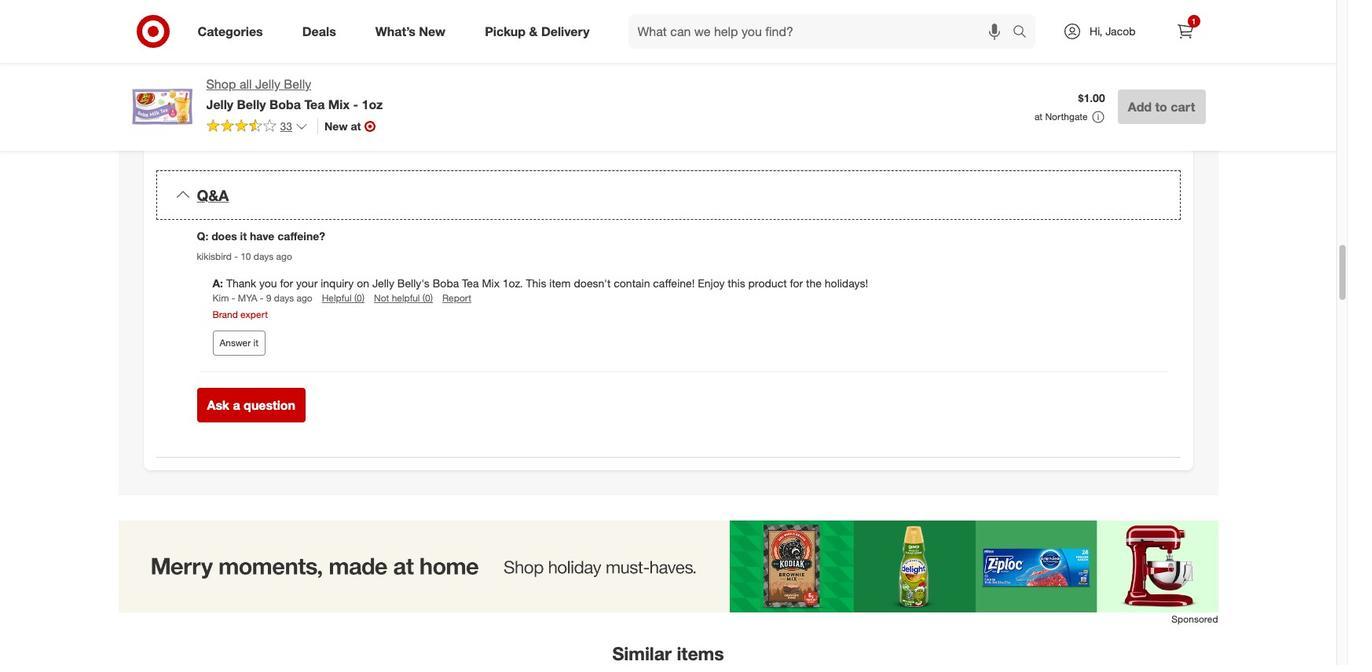 Task type: describe. For each thing, give the bounding box(es) containing it.
9
[[266, 292, 272, 304]]

0 vertical spatial ready
[[885, 85, 913, 99]]

window
[[917, 117, 955, 130]]

similar
[[613, 643, 672, 665]]

q:
[[197, 230, 209, 243]]

1 vertical spatial returned
[[786, 70, 828, 83]]

caffeine?
[[278, 230, 325, 243]]

jacob
[[1106, 24, 1136, 38]]

kikisbird
[[197, 251, 232, 262]]

return
[[885, 117, 914, 130]]

have
[[250, 230, 275, 243]]

belly's
[[398, 277, 430, 290]]

it inside button
[[253, 337, 259, 349]]

1 horizontal spatial the
[[894, 101, 910, 114]]

categories link
[[184, 14, 283, 49]]

1 (0) from the left
[[354, 292, 365, 304]]

does
[[212, 230, 237, 243]]

1 vertical spatial of
[[881, 101, 891, 114]]

1 vertical spatial within
[[808, 101, 837, 114]]

with
[[1068, 85, 1088, 99]]

mix inside shop all jelly belly jelly belly boba tea mix - 1oz
[[328, 97, 350, 112]]

1 horizontal spatial by
[[1013, 117, 1025, 130]]

similar items
[[613, 643, 724, 665]]

days inside q: does it have caffeine? kikisbird - 10 days ago
[[254, 251, 274, 262]]

0 vertical spatial be
[[764, 54, 777, 67]]

height
[[584, 54, 614, 67]]

1 vertical spatial date
[[913, 101, 935, 114]]

0 vertical spatial 90
[[863, 70, 875, 83]]

return
[[695, 31, 736, 47]]

if
[[971, 85, 977, 99]]

2 estimated from the top
[[197, 70, 246, 83]]

contain
[[614, 277, 650, 290]]

ebt,
[[1123, 85, 1145, 99]]

1 vertical spatial a
[[1077, 101, 1083, 114]]

0 horizontal spatial shipped,
[[969, 101, 1011, 114]]

not helpful  (0)
[[374, 292, 433, 304]]

1 vertical spatial made
[[708, 117, 736, 130]]

10
[[241, 251, 251, 262]]

items
[[677, 643, 724, 665]]

hi, jacob
[[1090, 24, 1136, 38]]

&
[[529, 23, 538, 39]]

1 horizontal spatial of
[[905, 70, 914, 83]]

northgate
[[1046, 111, 1088, 123]]

0 vertical spatial pickup.
[[932, 85, 967, 99]]

1 vertical spatial be
[[771, 70, 783, 83]]

thank
[[226, 277, 256, 290]]

1 horizontal spatial boba
[[433, 277, 459, 290]]

0 vertical spatial must
[[743, 70, 768, 83]]

add
[[1128, 99, 1152, 115]]

0 vertical spatial delivered
[[695, 85, 740, 99]]

ask
[[207, 398, 230, 414]]

1 horizontal spatial belly
[[284, 76, 311, 92]]

required
[[969, 117, 1010, 130]]

brand expert
[[213, 309, 268, 321]]

What can we help you find? suggestions appear below search field
[[628, 14, 1017, 49]]

shipping
[[197, 31, 249, 47]]

answer
[[220, 337, 251, 349]]

to inside return details this item can be returned to any target store or target.com. this item must be returned within 90 days of the date it was purchased in store, shipped, delivered by a shipt shopper, or made ready for pickup. if purchased online with snap ebt, this item must be returned within 90 days of the date it was shipped, delivered by a shipt shopper, or made ready for pickup. this 90-day return window is required by snap.
[[825, 54, 834, 67]]

0 vertical spatial within
[[831, 70, 860, 83]]

pickup
[[485, 23, 526, 39]]

boba inside shop all jelly belly jelly belly boba tea mix - 1oz
[[270, 97, 301, 112]]

target.com.
[[932, 54, 988, 67]]

- inside shop all jelly belly jelly belly boba tea mix - 1oz
[[353, 97, 358, 112]]

store,
[[1060, 70, 1087, 83]]

kim - mya - 9 days ago
[[213, 292, 313, 304]]

details for shipping details
[[253, 31, 293, 47]]

sponsored
[[1172, 614, 1219, 626]]

a: thank you for your inquiry on jelly belly's boba tea mix 1oz.  this item doesn't contain caffeine!  enjoy this product for the holidays!
[[213, 277, 869, 290]]

1 horizontal spatial shipped,
[[1090, 70, 1132, 83]]

1 vertical spatial shipt
[[1086, 101, 1112, 114]]

1 vertical spatial by
[[1063, 101, 1074, 114]]

in
[[1048, 70, 1056, 83]]

add to cart
[[1128, 99, 1196, 115]]

0.5
[[530, 54, 545, 67]]

1 vertical spatial must
[[720, 101, 744, 114]]

1 horizontal spatial tea
[[462, 277, 479, 290]]

target
[[858, 54, 888, 67]]

any
[[837, 54, 855, 67]]

- left 9 at left top
[[260, 292, 264, 304]]

0 vertical spatial by
[[743, 85, 755, 99]]

0 horizontal spatial at
[[351, 119, 361, 133]]

0 horizontal spatial ready
[[739, 117, 767, 130]]

2 (0) from the left
[[423, 292, 433, 304]]

shop
[[206, 76, 236, 92]]

1 horizontal spatial mix
[[482, 277, 500, 290]]

ask a question
[[207, 398, 295, 414]]

helpful  (0)
[[322, 292, 365, 304]]

q&a button
[[156, 170, 1181, 220]]

1 horizontal spatial a
[[758, 85, 764, 99]]

0 horizontal spatial 90
[[840, 101, 852, 114]]

ask a question button
[[197, 389, 306, 423]]

the for thank
[[806, 277, 822, 290]]

1 ship from the top
[[249, 54, 270, 67]]

pickup & delivery link
[[472, 14, 610, 49]]

pickup & delivery
[[485, 23, 590, 39]]

categories
[[198, 23, 263, 39]]

a:
[[213, 277, 223, 290]]

0 horizontal spatial or
[[695, 117, 705, 130]]

snap.
[[1028, 117, 1058, 130]]

1oz.
[[503, 277, 523, 290]]

1 vertical spatial or
[[841, 85, 851, 99]]

brand
[[213, 309, 238, 321]]

snap
[[1091, 85, 1120, 99]]

1 horizontal spatial at
[[1035, 111, 1043, 123]]

0 vertical spatial purchased
[[993, 70, 1045, 83]]

on
[[357, 277, 369, 290]]

inquiry
[[321, 277, 354, 290]]

2 x from the left
[[521, 54, 527, 67]]

holidays!
[[825, 277, 869, 290]]

q&a
[[197, 186, 229, 204]]

what's new link
[[362, 14, 465, 49]]

0 vertical spatial returned
[[780, 54, 822, 67]]

0 vertical spatial new
[[419, 23, 446, 39]]

1 link
[[1168, 14, 1203, 49]]

it down target.com.
[[961, 70, 967, 83]]

33
[[280, 119, 292, 133]]

search
[[1006, 25, 1044, 41]]

weight:
[[273, 70, 309, 83]]

- inside q: does it have caffeine? kikisbird - 10 days ago
[[234, 251, 238, 262]]

0.07
[[312, 70, 333, 83]]

33 link
[[206, 119, 308, 137]]

deals link
[[289, 14, 356, 49]]

1 vertical spatial delivered
[[1014, 101, 1060, 114]]

0 horizontal spatial was
[[947, 101, 966, 114]]

1 vertical spatial belly
[[237, 97, 266, 112]]

day
[[864, 117, 882, 130]]

helpful
[[392, 292, 420, 304]]

0 horizontal spatial this
[[728, 277, 746, 290]]

width
[[491, 54, 518, 67]]

5.25
[[432, 54, 453, 67]]

90-
[[848, 117, 864, 130]]



Task type: vqa. For each thing, say whether or not it's contained in the screenshot.
user image by skwy30
no



Task type: locate. For each thing, give the bounding box(es) containing it.
shopper, down any in the top of the page
[[796, 85, 838, 99]]

be
[[764, 54, 777, 67], [771, 70, 783, 83], [747, 101, 760, 114]]

be down can
[[747, 101, 760, 114]]

inches right the 3.1
[[354, 54, 386, 67]]

0 vertical spatial shopper,
[[796, 85, 838, 99]]

1 vertical spatial estimated
[[197, 70, 246, 83]]

1 vertical spatial tea
[[462, 277, 479, 290]]

1 estimated from the top
[[197, 54, 246, 67]]

the for details
[[917, 70, 933, 83]]

shop all jelly belly jelly belly boba tea mix - 1oz
[[206, 76, 383, 112]]

1oz
[[362, 97, 383, 112]]

0 horizontal spatial a
[[233, 398, 240, 414]]

0 vertical spatial was
[[970, 70, 989, 83]]

was up if
[[970, 70, 989, 83]]

it inside q: does it have caffeine? kikisbird - 10 days ago
[[240, 230, 247, 243]]

1 x from the left
[[423, 54, 429, 67]]

1 vertical spatial pickup.
[[786, 117, 821, 130]]

add to cart button
[[1118, 90, 1206, 124]]

within down what can we help you find? suggestions appear below search field on the top
[[808, 101, 837, 114]]

caffeine!
[[653, 277, 695, 290]]

ship up all
[[249, 54, 270, 67]]

shipping details estimated ship dimensions: 3.1 inches length x 5.25 inches width x 0.5 inches height estimated ship weight: 0.07
[[197, 31, 614, 83]]

0 vertical spatial the
[[917, 70, 933, 83]]

purchased right if
[[980, 85, 1032, 99]]

tea up report
[[462, 277, 479, 290]]

ready
[[885, 85, 913, 99], [739, 117, 767, 130]]

details for return details
[[739, 31, 779, 47]]

delivered down return on the top right of page
[[695, 85, 740, 99]]

within down any in the top of the page
[[831, 70, 860, 83]]

shipped, up "snap"
[[1090, 70, 1132, 83]]

2 ship from the top
[[249, 70, 270, 83]]

to
[[825, 54, 834, 67], [1156, 99, 1168, 115]]

you
[[259, 277, 277, 290]]

returned
[[780, 54, 822, 67], [786, 70, 828, 83], [763, 101, 805, 114]]

can
[[743, 54, 761, 67]]

1 horizontal spatial shipt
[[1086, 101, 1112, 114]]

question
[[244, 398, 295, 414]]

mya
[[238, 292, 257, 304]]

answer it button
[[213, 331, 266, 356]]

0 vertical spatial ship
[[249, 54, 270, 67]]

3.1
[[336, 54, 351, 67]]

- left the "10"
[[234, 251, 238, 262]]

1 vertical spatial 90
[[840, 101, 852, 114]]

(0)
[[354, 292, 365, 304], [423, 292, 433, 304]]

or right store
[[919, 54, 929, 67]]

not helpful  (0) button
[[374, 292, 433, 305]]

item
[[719, 54, 740, 67], [719, 70, 740, 83], [695, 101, 717, 114], [550, 277, 571, 290]]

ago inside q: does it have caffeine? kikisbird - 10 days ago
[[276, 251, 292, 262]]

days up "day"
[[855, 101, 878, 114]]

is
[[958, 117, 966, 130]]

all
[[240, 76, 252, 92]]

2 horizontal spatial or
[[919, 54, 929, 67]]

x
[[423, 54, 429, 67], [521, 54, 527, 67]]

at down the 3.1
[[351, 119, 361, 133]]

1 horizontal spatial pickup.
[[932, 85, 967, 99]]

your
[[296, 277, 318, 290]]

purchased left in
[[993, 70, 1045, 83]]

0 horizontal spatial x
[[423, 54, 429, 67]]

0 vertical spatial date
[[936, 70, 958, 83]]

it left have
[[240, 230, 247, 243]]

2 horizontal spatial inches
[[548, 54, 581, 67]]

new right 33
[[325, 119, 348, 133]]

enjoy
[[698, 277, 725, 290]]

a down with
[[1077, 101, 1083, 114]]

it right the answer
[[253, 337, 259, 349]]

(0) down belly's
[[423, 292, 433, 304]]

boba
[[270, 97, 301, 112], [433, 277, 459, 290]]

inches right '5.25'
[[456, 54, 488, 67]]

jelly
[[255, 76, 281, 92], [206, 97, 234, 112], [373, 277, 394, 290]]

a inside button
[[233, 398, 240, 414]]

mix
[[328, 97, 350, 112], [482, 277, 500, 290]]

0 vertical spatial this
[[1148, 85, 1166, 99]]

0 horizontal spatial made
[[708, 117, 736, 130]]

delivered up snap.
[[1014, 101, 1060, 114]]

answer it
[[220, 337, 259, 349]]

a down can
[[758, 85, 764, 99]]

1 horizontal spatial date
[[936, 70, 958, 83]]

0 horizontal spatial ago
[[276, 251, 292, 262]]

1 horizontal spatial details
[[739, 31, 779, 47]]

at down "online" in the top right of the page
[[1035, 111, 1043, 123]]

mix up new at
[[328, 97, 350, 112]]

1 horizontal spatial inches
[[456, 54, 488, 67]]

shipt down what can we help you find? suggestions appear below search field on the top
[[767, 85, 793, 99]]

1 vertical spatial was
[[947, 101, 966, 114]]

1 vertical spatial boba
[[433, 277, 459, 290]]

0 vertical spatial a
[[758, 85, 764, 99]]

details up can
[[739, 31, 779, 47]]

1 horizontal spatial this
[[1148, 85, 1166, 99]]

or down any in the top of the page
[[841, 85, 851, 99]]

2 horizontal spatial the
[[917, 70, 933, 83]]

mix left 1oz.
[[482, 277, 500, 290]]

details inside return details this item can be returned to any target store or target.com. this item must be returned within 90 days of the date it was purchased in store, shipped, delivered by a shipt shopper, or made ready for pickup. if purchased online with snap ebt, this item must be returned within 90 days of the date it was shipped, delivered by a shipt shopper, or made ready for pickup. this 90-day return window is required by snap.
[[739, 31, 779, 47]]

shipt down "snap"
[[1086, 101, 1112, 114]]

0 horizontal spatial new
[[325, 119, 348, 133]]

tea
[[305, 97, 325, 112], [462, 277, 479, 290]]

by down with
[[1063, 101, 1074, 114]]

1 vertical spatial mix
[[482, 277, 500, 290]]

x left '5.25'
[[423, 54, 429, 67]]

jelly down shop
[[206, 97, 234, 112]]

this right enjoy
[[728, 277, 746, 290]]

1 horizontal spatial jelly
[[255, 76, 281, 92]]

deals
[[302, 23, 336, 39]]

be down what can we help you find? suggestions appear below search field on the top
[[771, 70, 783, 83]]

date up window
[[913, 101, 935, 114]]

2 inches from the left
[[456, 54, 488, 67]]

ready down can
[[739, 117, 767, 130]]

1 horizontal spatial shopper,
[[1115, 101, 1158, 114]]

0 horizontal spatial of
[[881, 101, 891, 114]]

0 vertical spatial jelly
[[255, 76, 281, 92]]

to inside button
[[1156, 99, 1168, 115]]

0 horizontal spatial date
[[913, 101, 935, 114]]

details
[[253, 31, 293, 47], [739, 31, 779, 47]]

2 vertical spatial by
[[1013, 117, 1025, 130]]

1 horizontal spatial ago
[[297, 292, 313, 304]]

image of jelly belly boba tea mix - 1oz image
[[131, 75, 194, 138]]

0 horizontal spatial to
[[825, 54, 834, 67]]

2 vertical spatial be
[[747, 101, 760, 114]]

was up is
[[947, 101, 966, 114]]

ago
[[276, 251, 292, 262], [297, 292, 313, 304]]

pickup. left 90-
[[786, 117, 821, 130]]

2 vertical spatial returned
[[763, 101, 805, 114]]

tea inside shop all jelly belly jelly belly boba tea mix - 1oz
[[305, 97, 325, 112]]

the up return
[[894, 101, 910, 114]]

cart
[[1171, 99, 1196, 115]]

pickup.
[[932, 85, 967, 99], [786, 117, 821, 130]]

ago down your
[[297, 292, 313, 304]]

advertisement region
[[118, 521, 1219, 613]]

0 horizontal spatial inches
[[354, 54, 386, 67]]

2 details from the left
[[739, 31, 779, 47]]

ready up return
[[885, 85, 913, 99]]

0 vertical spatial made
[[855, 85, 882, 99]]

what's new
[[375, 23, 446, 39]]

of
[[905, 70, 914, 83], [881, 101, 891, 114]]

it up window
[[938, 101, 944, 114]]

-
[[353, 97, 358, 112], [234, 251, 238, 262], [232, 292, 235, 304], [260, 292, 264, 304]]

ship left weight:
[[249, 70, 270, 83]]

belly down dimensions:
[[284, 76, 311, 92]]

2 horizontal spatial jelly
[[373, 277, 394, 290]]

or
[[919, 54, 929, 67], [841, 85, 851, 99], [695, 117, 705, 130]]

this up add to cart
[[1148, 85, 1166, 99]]

- right kim
[[232, 292, 235, 304]]

inches right 0.5
[[548, 54, 581, 67]]

at northgate
[[1035, 111, 1088, 123]]

hi,
[[1090, 24, 1103, 38]]

this inside return details this item can be returned to any target store or target.com. this item must be returned within 90 days of the date it was purchased in store, shipped, delivered by a shipt shopper, or made ready for pickup. if purchased online with snap ebt, this item must be returned within 90 days of the date it was shipped, delivered by a shipt shopper, or made ready for pickup. this 90-day return window is required by snap.
[[1148, 85, 1166, 99]]

1 vertical spatial ready
[[739, 117, 767, 130]]

of up "day"
[[881, 101, 891, 114]]

0 horizontal spatial belly
[[237, 97, 266, 112]]

a right ask
[[233, 398, 240, 414]]

1 vertical spatial ship
[[249, 70, 270, 83]]

helpful  (0) button
[[322, 292, 365, 305]]

date down target.com.
[[936, 70, 958, 83]]

belly down all
[[237, 97, 266, 112]]

(0) down on
[[354, 292, 365, 304]]

shipped,
[[1090, 70, 1132, 83], [969, 101, 1011, 114]]

1 vertical spatial shopper,
[[1115, 101, 1158, 114]]

1 vertical spatial new
[[325, 119, 348, 133]]

1 horizontal spatial new
[[419, 23, 446, 39]]

0 horizontal spatial delivered
[[695, 85, 740, 99]]

1 horizontal spatial delivered
[[1014, 101, 1060, 114]]

jelly right all
[[255, 76, 281, 92]]

the down target.com.
[[917, 70, 933, 83]]

days right the "10"
[[254, 251, 274, 262]]

0 horizontal spatial jelly
[[206, 97, 234, 112]]

90
[[863, 70, 875, 83], [840, 101, 852, 114]]

0 horizontal spatial tea
[[305, 97, 325, 112]]

1 horizontal spatial or
[[841, 85, 851, 99]]

the left holidays!
[[806, 277, 822, 290]]

2 vertical spatial a
[[233, 398, 240, 414]]

report
[[442, 292, 472, 304]]

90 up 90-
[[840, 101, 852, 114]]

q: does it have caffeine? kikisbird - 10 days ago
[[197, 230, 325, 262]]

similar items region
[[118, 521, 1219, 666]]

shipped, up required
[[969, 101, 1011, 114]]

0 vertical spatial of
[[905, 70, 914, 83]]

pickup. left if
[[932, 85, 967, 99]]

1 inches from the left
[[354, 54, 386, 67]]

details inside shipping details estimated ship dimensions: 3.1 inches length x 5.25 inches width x 0.5 inches height estimated ship weight: 0.07
[[253, 31, 293, 47]]

1 vertical spatial shipped,
[[969, 101, 1011, 114]]

at
[[1035, 111, 1043, 123], [351, 119, 361, 133]]

a
[[758, 85, 764, 99], [1077, 101, 1083, 114], [233, 398, 240, 414]]

purchased
[[993, 70, 1045, 83], [980, 85, 1032, 99]]

1 details from the left
[[253, 31, 293, 47]]

0 vertical spatial tea
[[305, 97, 325, 112]]

90 down target
[[863, 70, 875, 83]]

by down can
[[743, 85, 755, 99]]

1 horizontal spatial was
[[970, 70, 989, 83]]

shipt
[[767, 85, 793, 99], [1086, 101, 1112, 114]]

3 inches from the left
[[548, 54, 581, 67]]

within
[[831, 70, 860, 83], [808, 101, 837, 114]]

by left snap.
[[1013, 117, 1025, 130]]

details up dimensions:
[[253, 31, 293, 47]]

expert
[[241, 309, 268, 321]]

days
[[878, 70, 902, 83], [855, 101, 878, 114], [254, 251, 274, 262], [274, 292, 294, 304]]

store
[[891, 54, 916, 67]]

delivery
[[541, 23, 590, 39]]

search button
[[1006, 14, 1044, 52]]

0 horizontal spatial pickup.
[[786, 117, 821, 130]]

to right add
[[1156, 99, 1168, 115]]

0 vertical spatial shipt
[[767, 85, 793, 99]]

1 horizontal spatial (0)
[[423, 292, 433, 304]]

of down store
[[905, 70, 914, 83]]

made
[[855, 85, 882, 99], [708, 117, 736, 130]]

1 horizontal spatial to
[[1156, 99, 1168, 115]]

helpful
[[322, 292, 352, 304]]

boba up 33
[[270, 97, 301, 112]]

what's
[[375, 23, 416, 39]]

1 vertical spatial jelly
[[206, 97, 234, 112]]

report button
[[442, 292, 472, 305]]

0 vertical spatial shipped,
[[1090, 70, 1132, 83]]

2 vertical spatial or
[[695, 117, 705, 130]]

shopper, down the ebt,
[[1115, 101, 1158, 114]]

days right 9 at left top
[[274, 292, 294, 304]]

length
[[389, 54, 420, 67]]

1 vertical spatial purchased
[[980, 85, 1032, 99]]

new up '5.25'
[[419, 23, 446, 39]]

x left 0.5
[[521, 54, 527, 67]]

0 horizontal spatial details
[[253, 31, 293, 47]]

0 horizontal spatial the
[[806, 277, 822, 290]]

date
[[936, 70, 958, 83], [913, 101, 935, 114]]

doesn't
[[574, 277, 611, 290]]

delivered
[[695, 85, 740, 99], [1014, 101, 1060, 114]]

this
[[695, 54, 716, 67], [695, 70, 716, 83], [824, 117, 845, 130], [526, 277, 547, 290]]

tea down 0.07
[[305, 97, 325, 112]]

1 horizontal spatial made
[[855, 85, 882, 99]]

or up q&a dropdown button
[[695, 117, 705, 130]]

boba up report
[[433, 277, 459, 290]]

be right can
[[764, 54, 777, 67]]

ago down caffeine?
[[276, 251, 292, 262]]

- left 1oz
[[353, 97, 358, 112]]

dimensions:
[[273, 54, 333, 67]]

must
[[743, 70, 768, 83], [720, 101, 744, 114]]

days down store
[[878, 70, 902, 83]]

to left any in the top of the page
[[825, 54, 834, 67]]

2 vertical spatial jelly
[[373, 277, 394, 290]]

inches
[[354, 54, 386, 67], [456, 54, 488, 67], [548, 54, 581, 67]]

0 vertical spatial or
[[919, 54, 929, 67]]

2 horizontal spatial a
[[1077, 101, 1083, 114]]

1 vertical spatial ago
[[297, 292, 313, 304]]

1
[[1192, 17, 1196, 26]]

1 vertical spatial to
[[1156, 99, 1168, 115]]

jelly up not at the top left of the page
[[373, 277, 394, 290]]

not
[[374, 292, 389, 304]]

$1.00
[[1079, 91, 1106, 105]]



